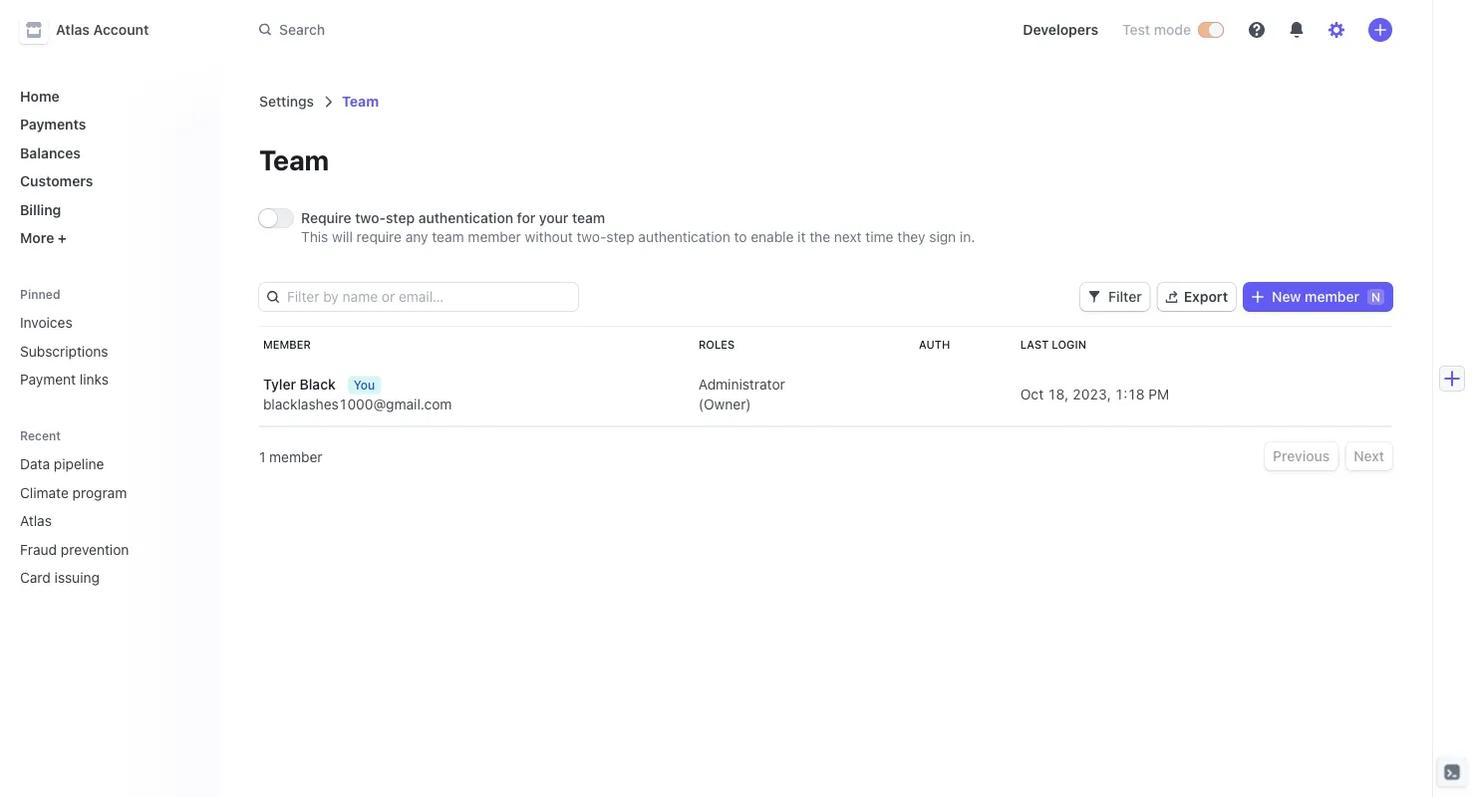 Task type: describe. For each thing, give the bounding box(es) containing it.
balances link
[[12, 137, 203, 169]]

settings link
[[259, 93, 314, 110]]

customers link
[[12, 165, 203, 197]]

atlas for atlas account
[[56, 21, 90, 38]]

Search text field
[[247, 12, 809, 48]]

recent navigation links element
[[0, 428, 219, 594]]

program
[[72, 484, 127, 501]]

atlas account button
[[20, 16, 169, 44]]

tyler
[[263, 376, 296, 393]]

home
[[20, 88, 59, 104]]

2 svg image from the left
[[1252, 291, 1264, 303]]

1
[[259, 448, 265, 465]]

oct 18, 2023, 1:18 pm
[[1020, 386, 1169, 403]]

any
[[405, 229, 428, 245]]

pinned
[[20, 287, 60, 301]]

last
[[1020, 338, 1049, 351]]

issuing
[[54, 570, 100, 586]]

fraud prevention link
[[12, 533, 175, 566]]

billing link
[[12, 193, 203, 226]]

fraud prevention
[[20, 541, 129, 558]]

tyler black
[[263, 376, 336, 393]]

sign
[[929, 229, 956, 245]]

member inside require two-step authentication for your team this will require any team member without two-step authentication to enable it the next time they sign in.
[[468, 229, 521, 245]]

1 member
[[259, 448, 322, 465]]

account
[[93, 21, 149, 38]]

they
[[897, 229, 926, 245]]

search
[[279, 21, 325, 38]]

1 vertical spatial two-
[[577, 229, 606, 245]]

require
[[357, 229, 402, 245]]

0 horizontal spatial team
[[432, 229, 464, 245]]

member for new member
[[1305, 289, 1360, 305]]

next button
[[1346, 443, 1393, 470]]

member for 1 member
[[269, 448, 322, 465]]

test
[[1122, 21, 1150, 38]]

administrator (owner)
[[699, 376, 785, 413]]

subscriptions link
[[12, 335, 203, 367]]

recent
[[20, 429, 61, 443]]

settings
[[259, 93, 314, 110]]

it
[[798, 229, 806, 245]]

payment links
[[20, 371, 109, 388]]

require two-step authentication for your team this will require any team member without two-step authentication to enable it the next time they sign in.
[[301, 210, 975, 245]]

invoices
[[20, 314, 72, 331]]

next
[[834, 229, 862, 245]]

in.
[[960, 229, 975, 245]]

this
[[301, 229, 328, 245]]

help image
[[1249, 22, 1265, 38]]

developers
[[1023, 21, 1099, 38]]

2023,
[[1073, 386, 1111, 403]]

the
[[810, 229, 830, 245]]

payment
[[20, 371, 76, 388]]

your
[[539, 210, 569, 226]]

svg image inside the filter popup button
[[1089, 291, 1101, 303]]

invoices link
[[12, 307, 203, 339]]

payment links link
[[12, 363, 203, 396]]

data pipeline link
[[12, 448, 175, 480]]

card
[[20, 570, 51, 586]]

for
[[517, 210, 536, 226]]

0 horizontal spatial team
[[259, 143, 329, 176]]

billing
[[20, 201, 61, 218]]

time
[[866, 229, 894, 245]]

links
[[80, 371, 109, 388]]

atlas account
[[56, 21, 149, 38]]



Task type: locate. For each thing, give the bounding box(es) containing it.
1:18
[[1115, 386, 1145, 403]]

1 vertical spatial member
[[1305, 289, 1360, 305]]

next
[[1354, 448, 1385, 465]]

filter
[[1108, 289, 1142, 305]]

atlas inside recent element
[[20, 513, 52, 529]]

0 vertical spatial member
[[468, 229, 521, 245]]

2 horizontal spatial member
[[1305, 289, 1360, 305]]

member
[[263, 338, 311, 351]]

svg image left new
[[1252, 291, 1264, 303]]

Search search field
[[247, 12, 809, 48]]

login
[[1052, 338, 1086, 351]]

0 vertical spatial atlas
[[56, 21, 90, 38]]

climate
[[20, 484, 69, 501]]

step right "without"
[[606, 229, 635, 245]]

core navigation links element
[[12, 80, 203, 254]]

step up any
[[386, 210, 415, 226]]

atlas for atlas
[[20, 513, 52, 529]]

previous
[[1273, 448, 1330, 465]]

atlas up the fraud
[[20, 513, 52, 529]]

team right your
[[572, 210, 605, 226]]

0 horizontal spatial member
[[269, 448, 322, 465]]

svg image
[[1089, 291, 1101, 303], [1252, 291, 1264, 303]]

1 horizontal spatial svg image
[[1252, 291, 1264, 303]]

subscriptions
[[20, 343, 108, 359]]

team right settings link
[[342, 93, 379, 110]]

team
[[572, 210, 605, 226], [432, 229, 464, 245]]

auth
[[919, 338, 950, 351]]

1 vertical spatial authentication
[[638, 229, 730, 245]]

member down the for
[[468, 229, 521, 245]]

0 vertical spatial team
[[342, 93, 379, 110]]

n
[[1372, 290, 1381, 304]]

last login
[[1020, 338, 1086, 351]]

(owner)
[[699, 396, 751, 413]]

1 vertical spatial atlas
[[20, 513, 52, 529]]

1 horizontal spatial atlas
[[56, 21, 90, 38]]

1 horizontal spatial authentication
[[638, 229, 730, 245]]

export
[[1184, 289, 1228, 305]]

0 horizontal spatial step
[[386, 210, 415, 226]]

pm
[[1149, 386, 1169, 403]]

data pipeline
[[20, 456, 104, 472]]

two- right "without"
[[577, 229, 606, 245]]

administrator
[[699, 376, 785, 393]]

0 horizontal spatial svg image
[[1089, 291, 1101, 303]]

2 vertical spatial member
[[269, 448, 322, 465]]

authentication left to
[[638, 229, 730, 245]]

settings image
[[1329, 22, 1345, 38]]

fraud
[[20, 541, 57, 558]]

climate program link
[[12, 476, 175, 509]]

notifications image
[[1289, 22, 1305, 38]]

new member
[[1272, 289, 1360, 305]]

payments
[[20, 116, 86, 133]]

more +
[[20, 230, 67, 246]]

1 vertical spatial team
[[432, 229, 464, 245]]

data
[[20, 456, 50, 472]]

two-
[[355, 210, 386, 226], [577, 229, 606, 245]]

test mode
[[1122, 21, 1191, 38]]

developers link
[[1015, 14, 1106, 46]]

oct
[[1020, 386, 1044, 403]]

1 horizontal spatial two-
[[577, 229, 606, 245]]

require
[[301, 210, 351, 226]]

atlas left account
[[56, 21, 90, 38]]

1 horizontal spatial member
[[468, 229, 521, 245]]

team down settings
[[259, 143, 329, 176]]

step
[[386, 210, 415, 226], [606, 229, 635, 245]]

balances
[[20, 145, 81, 161]]

blacklashes1000@gmail.com
[[263, 396, 452, 413]]

export button
[[1158, 283, 1236, 311]]

atlas inside button
[[56, 21, 90, 38]]

prevention
[[61, 541, 129, 558]]

0 horizontal spatial authentication
[[418, 210, 513, 226]]

customers
[[20, 173, 93, 189]]

pinned navigation links element
[[12, 286, 203, 396]]

18,
[[1048, 386, 1069, 403]]

1 horizontal spatial team
[[572, 210, 605, 226]]

you
[[354, 378, 375, 392]]

will
[[332, 229, 353, 245]]

to
[[734, 229, 747, 245]]

team
[[342, 93, 379, 110], [259, 143, 329, 176]]

1 vertical spatial team
[[259, 143, 329, 176]]

0 horizontal spatial atlas
[[20, 513, 52, 529]]

0 vertical spatial authentication
[[418, 210, 513, 226]]

0 vertical spatial two-
[[355, 210, 386, 226]]

0 vertical spatial team
[[572, 210, 605, 226]]

filter button
[[1081, 283, 1150, 311]]

enable
[[751, 229, 794, 245]]

svg image left filter
[[1089, 291, 1101, 303]]

+
[[58, 230, 67, 246]]

member left n
[[1305, 289, 1360, 305]]

black
[[300, 376, 336, 393]]

member
[[468, 229, 521, 245], [1305, 289, 1360, 305], [269, 448, 322, 465]]

home link
[[12, 80, 203, 112]]

payments link
[[12, 108, 203, 141]]

more
[[20, 230, 54, 246]]

authentication up any
[[418, 210, 513, 226]]

climate program
[[20, 484, 127, 501]]

Filter by name or email… search field
[[279, 283, 578, 311]]

1 horizontal spatial step
[[606, 229, 635, 245]]

1 svg image from the left
[[1089, 291, 1101, 303]]

previous button
[[1265, 443, 1338, 470]]

card issuing link
[[12, 562, 175, 594]]

member right 1
[[269, 448, 322, 465]]

recent element
[[0, 448, 219, 594]]

1 horizontal spatial team
[[342, 93, 379, 110]]

two- up require
[[355, 210, 386, 226]]

pipeline
[[54, 456, 104, 472]]

authentication
[[418, 210, 513, 226], [638, 229, 730, 245]]

pinned element
[[12, 307, 203, 396]]

1 vertical spatial step
[[606, 229, 635, 245]]

0 horizontal spatial two-
[[355, 210, 386, 226]]

card issuing
[[20, 570, 100, 586]]

team right any
[[432, 229, 464, 245]]

atlas link
[[12, 505, 175, 537]]

without
[[525, 229, 573, 245]]

mode
[[1154, 21, 1191, 38]]

0 vertical spatial step
[[386, 210, 415, 226]]

new
[[1272, 289, 1301, 305]]

atlas
[[56, 21, 90, 38], [20, 513, 52, 529]]



Task type: vqa. For each thing, say whether or not it's contained in the screenshot.
States) in the top of the page
no



